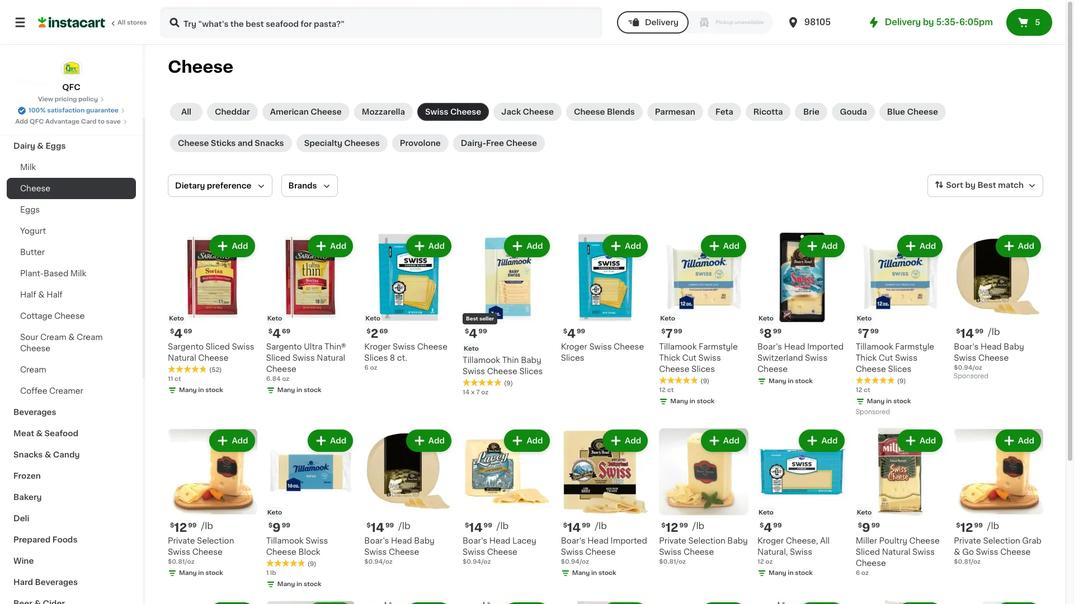 Task type: locate. For each thing, give the bounding box(es) containing it.
0 vertical spatial boar's head baby swiss cheese $0.94/oz
[[954, 343, 1024, 371]]

0 horizontal spatial delivery
[[645, 18, 679, 26]]

0 horizontal spatial 69
[[184, 328, 192, 334]]

natural up the 11 ct
[[168, 354, 196, 362]]

(52)
[[209, 367, 222, 373]]

add for sargento ultra thin® sliced swiss natural cheese
[[330, 242, 346, 250]]

provolone
[[400, 139, 441, 147]]

miller poultry cheese sliced natural swiss cheese 6 oz
[[856, 537, 940, 576]]

$0.81/oz inside private selection swiss cheese $0.81/oz
[[168, 559, 195, 565]]

1 horizontal spatial 69
[[282, 328, 290, 334]]

$14.99 per pound element for add button corresponding to boar's head imported swiss cheese
[[561, 521, 650, 536]]

0 vertical spatial milk
[[20, 163, 36, 171]]

ct for sargento sliced swiss natural cheese add button
[[175, 376, 181, 382]]

keto for add button for tillamook farmstyle thick cut swiss cheese slices
[[660, 315, 675, 322]]

sargento inside sargento sliced swiss natural cheese
[[168, 343, 204, 351]]

$ 7 99
[[661, 328, 682, 339], [858, 328, 879, 339]]

keto for add button related to boar's head imported switzerland swiss cheese
[[759, 315, 774, 322]]

$ 12 99 for private selection grab & go swiss cheese
[[956, 522, 983, 534]]

selection inside private selection grab & go swiss cheese $0.81/oz
[[983, 537, 1020, 545]]

add for boar's head imported switzerland swiss cheese
[[822, 242, 838, 250]]

boar's head lacey swiss cheese $0.94/oz
[[463, 537, 536, 565]]

1 horizontal spatial imported
[[807, 343, 844, 351]]

lacey
[[512, 537, 536, 545]]

keto for add button corresponding to kroger cheese, all natural, swiss
[[759, 510, 774, 516]]

swiss
[[425, 108, 448, 116], [232, 343, 254, 351], [393, 343, 415, 351], [589, 343, 612, 351], [805, 354, 828, 362], [292, 354, 315, 362], [699, 354, 721, 362], [895, 354, 918, 362], [954, 354, 977, 362], [463, 367, 485, 375], [306, 537, 328, 545], [168, 548, 190, 556], [463, 548, 485, 556], [790, 548, 812, 556], [364, 548, 387, 556], [561, 548, 583, 556], [659, 548, 682, 556], [912, 548, 935, 556], [976, 548, 998, 556]]

$12.99 per pound element up private selection swiss cheese $0.81/oz
[[168, 521, 257, 536]]

oz down "natural,"
[[766, 559, 773, 565]]

$ 14 99 for boar's head baby swiss cheese
[[367, 522, 394, 534]]

cheese inside private selection swiss cheese $0.81/oz
[[192, 548, 223, 556]]

9 for miller poultry cheese sliced natural swiss cheese
[[862, 522, 870, 534]]

slices inside tillamook thin baby swiss cheese slices
[[519, 367, 543, 375]]

1 horizontal spatial half
[[47, 291, 63, 299]]

$ 4 69 up sargento sliced swiss natural cheese
[[170, 328, 192, 339]]

oz inside sargento ultra thin® sliced swiss natural cheese 6.84 oz
[[282, 376, 289, 382]]

$12.99 per pound element for private selection baby swiss cheese
[[659, 521, 749, 536]]

$ 14 99
[[465, 522, 492, 534], [367, 522, 394, 534], [563, 522, 591, 534]]

cheese inside cheese link
[[20, 185, 50, 192]]

tillamook for add button for tillamook farmstyle thick cut swiss cheese slices
[[659, 343, 697, 351]]

all right the cheese,
[[820, 537, 830, 545]]

natural
[[168, 354, 196, 362], [317, 354, 345, 362], [882, 548, 910, 556]]

0 horizontal spatial 8
[[390, 354, 395, 362]]

milk right based
[[70, 270, 86, 277]]

wine
[[13, 557, 34, 565]]

& for eggs
[[37, 142, 44, 150]]

natural inside sargento sliced swiss natural cheese
[[168, 354, 196, 362]]

1 private from the left
[[168, 537, 195, 545]]

service type group
[[617, 11, 773, 34]]

1 $ 9 99 from the left
[[268, 522, 290, 534]]

3 $12.99 per pound element from the left
[[954, 521, 1043, 536]]

baby inside tillamook thin baby swiss cheese slices
[[521, 356, 541, 364]]

100% satisfaction guarantee
[[29, 107, 119, 114]]

add for kroger swiss cheese slices
[[625, 242, 641, 250]]

product group
[[168, 233, 257, 397], [266, 233, 355, 397], [364, 233, 454, 372], [463, 233, 552, 397], [561, 233, 650, 363], [659, 233, 749, 408], [758, 233, 847, 388], [856, 233, 945, 418], [954, 233, 1043, 382], [168, 427, 257, 580], [266, 427, 355, 592], [364, 427, 454, 567], [463, 427, 552, 567], [561, 427, 650, 580], [659, 427, 749, 567], [758, 427, 847, 580], [856, 427, 945, 578], [954, 427, 1043, 567], [168, 601, 257, 604], [266, 601, 355, 604], [364, 601, 454, 604], [463, 601, 552, 604], [561, 601, 650, 604], [659, 601, 749, 604], [758, 601, 847, 604], [856, 601, 945, 604], [954, 601, 1043, 604]]

sargento up the 11 ct
[[168, 343, 204, 351]]

satisfaction
[[47, 107, 85, 114]]

1 horizontal spatial sliced
[[266, 354, 290, 362]]

beverages down "coffee"
[[13, 408, 56, 416]]

snacks right and in the left of the page
[[255, 139, 284, 147]]

2 $0.81/oz from the left
[[659, 559, 686, 565]]

0 vertical spatial by
[[923, 18, 934, 26]]

0 horizontal spatial eggs
[[20, 206, 40, 214]]

& left the go
[[954, 548, 960, 556]]

add button for kroger swiss cheese slices
[[604, 236, 647, 256]]

0 vertical spatial imported
[[807, 343, 844, 351]]

/lb for private selection grab & go swiss cheese
[[987, 522, 999, 531]]

1 horizontal spatial tillamook farmstyle thick cut swiss cheese slices
[[856, 343, 934, 373]]

2 horizontal spatial kroger
[[758, 537, 784, 545]]

add qfc advantage card to save
[[15, 119, 121, 125]]

$ 4 99 up "natural,"
[[760, 522, 782, 534]]

best seller
[[466, 316, 494, 321]]

add for private selection grab & go swiss cheese
[[1018, 437, 1034, 445]]

2 horizontal spatial all
[[820, 537, 830, 545]]

1 vertical spatial eggs
[[20, 206, 40, 214]]

snacks & candy link
[[7, 444, 136, 465]]

eggs down the advantage
[[46, 142, 66, 150]]

thin
[[502, 356, 519, 364]]

tillamook farmstyle thick cut swiss cheese slices
[[659, 343, 738, 373], [856, 343, 934, 373]]

1 horizontal spatial $ 14 99
[[465, 522, 492, 534]]

0 horizontal spatial sponsored badge image
[[856, 409, 890, 416]]

produce
[[13, 121, 48, 129]]

Best match Sort by field
[[928, 175, 1043, 197]]

qfc up view pricing policy link
[[62, 83, 80, 91]]

all link
[[170, 103, 203, 121]]

1 vertical spatial by
[[965, 181, 976, 189]]

0 horizontal spatial by
[[923, 18, 934, 26]]

by inside field
[[965, 181, 976, 189]]

oz right the 6.84 on the bottom of page
[[282, 376, 289, 382]]

$0.81/oz
[[168, 559, 195, 565], [659, 559, 686, 565], [954, 559, 981, 565]]

preference
[[207, 182, 252, 190]]

$ 9 99 up tillamook swiss cheese block
[[268, 522, 290, 534]]

go
[[962, 548, 974, 556]]

kroger inside "kroger swiss cheese slices 8 ct. 6 oz"
[[364, 343, 391, 351]]

boar's head imported swiss cheese $0.94/oz
[[561, 537, 647, 565]]

cottage
[[20, 312, 52, 320]]

sliced inside sargento ultra thin® sliced swiss natural cheese 6.84 oz
[[266, 354, 290, 362]]

cheese inside private selection grab & go swiss cheese $0.81/oz
[[1000, 548, 1031, 556]]

hard beverages link
[[7, 572, 136, 593]]

1 horizontal spatial 12 ct
[[856, 387, 870, 393]]

11 ct
[[168, 376, 181, 382]]

$ 9 99 up miller
[[858, 522, 880, 534]]

4 up "natural,"
[[764, 522, 772, 534]]

1 horizontal spatial boar's head baby swiss cheese $0.94/oz
[[954, 343, 1024, 371]]

butter link
[[7, 242, 136, 263]]

thick
[[659, 354, 680, 362], [856, 354, 877, 362]]

1 horizontal spatial delivery
[[885, 18, 921, 26]]

cheese inside boar's head lacey swiss cheese $0.94/oz
[[487, 548, 517, 556]]

1 horizontal spatial $ 12 99
[[956, 522, 983, 534]]

$ 9 99
[[268, 522, 290, 534], [858, 522, 880, 534]]

sargento for natural
[[168, 343, 204, 351]]

oz down miller
[[861, 570, 869, 576]]

1 vertical spatial boar's head baby swiss cheese $0.94/oz
[[364, 537, 435, 565]]

69 up sargento sliced swiss natural cheese
[[184, 328, 192, 334]]

cheese inside kroger swiss cheese slices
[[614, 343, 644, 351]]

selection inside private selection swiss cheese $0.81/oz
[[197, 537, 234, 545]]

$ 9 99 for tillamook swiss cheese block
[[268, 522, 290, 534]]

sargento
[[168, 343, 204, 351], [266, 343, 302, 351]]

to
[[98, 119, 105, 125]]

head inside boar's head imported swiss cheese $0.94/oz
[[588, 537, 609, 545]]

& right meat at the left
[[36, 430, 43, 438]]

keto for sargento sliced swiss natural cheese add button
[[169, 315, 184, 322]]

9 up tillamook swiss cheese block
[[272, 522, 281, 534]]

sargento left ultra
[[266, 343, 302, 351]]

half down plant-
[[20, 291, 36, 299]]

half
[[20, 291, 36, 299], [47, 291, 63, 299]]

block
[[298, 548, 320, 556]]

$ inside $ 2 69
[[367, 328, 371, 334]]

eggs up yogurt
[[20, 206, 40, 214]]

0 vertical spatial sliced
[[206, 343, 230, 351]]

0 horizontal spatial selection
[[197, 537, 234, 545]]

12 inside $ 12 99 /lb
[[666, 522, 678, 534]]

1 $ 7 99 from the left
[[661, 328, 682, 339]]

$14.99 per pound element
[[954, 327, 1043, 341], [463, 521, 552, 536], [364, 521, 454, 536], [561, 521, 650, 536]]

3 selection from the left
[[983, 537, 1020, 545]]

4 down best seller
[[469, 328, 477, 339]]

thanksgiving
[[13, 100, 67, 107]]

0 horizontal spatial thick
[[659, 354, 680, 362]]

0 horizontal spatial cut
[[682, 354, 697, 362]]

add for tillamook thin baby swiss cheese slices
[[527, 242, 543, 250]]

tillamook inside tillamook thin baby swiss cheese slices
[[463, 356, 500, 364]]

1 horizontal spatial cut
[[879, 354, 893, 362]]

add for kroger cheese, all natural, swiss
[[822, 437, 838, 445]]

$12.99 per pound element
[[168, 521, 257, 536], [659, 521, 749, 536], [954, 521, 1043, 536]]

add button for private selection grab & go swiss cheese
[[997, 431, 1040, 451]]

& left the candy
[[45, 451, 51, 459]]

& inside sour cream & cream cheese
[[68, 333, 75, 341]]

add button for private selection baby swiss cheese
[[702, 431, 745, 451]]

$ 4 99 for kroger cheese, all natural, swiss
[[760, 522, 782, 534]]

2 9 from the left
[[862, 522, 870, 534]]

1 $ 4 69 from the left
[[170, 328, 192, 339]]

1 horizontal spatial thick
[[856, 354, 877, 362]]

kroger swiss cheese slices
[[561, 343, 644, 362]]

2 half from the left
[[47, 291, 63, 299]]

ct
[[175, 376, 181, 382], [667, 387, 674, 393], [864, 387, 870, 393]]

cheese inside the blue cheese link
[[907, 108, 938, 116]]

12
[[659, 387, 666, 393], [856, 387, 862, 393], [174, 522, 187, 534], [666, 522, 678, 534], [960, 522, 973, 534], [758, 559, 764, 565]]

cheese inside private selection baby swiss cheese $0.81/oz
[[684, 548, 714, 556]]

69 up sargento ultra thin® sliced swiss natural cheese 6.84 oz
[[282, 328, 290, 334]]

oz inside miller poultry cheese sliced natural swiss cheese 6 oz
[[861, 570, 869, 576]]

$14.99 per pound element for add button associated with boar's head baby swiss cheese
[[364, 521, 454, 536]]

2 selection from the left
[[688, 537, 726, 545]]

sort
[[946, 181, 963, 189]]

sliced inside miller poultry cheese sliced natural swiss cheese 6 oz
[[856, 548, 880, 556]]

8 left ct.
[[390, 354, 395, 362]]

sliced down miller
[[856, 548, 880, 556]]

$0.94/oz inside boar's head imported swiss cheese $0.94/oz
[[561, 559, 589, 565]]

add button for miller poultry cheese sliced natural swiss cheese
[[899, 431, 942, 451]]

best match
[[978, 181, 1024, 189]]

imported inside boar's head imported switzerland swiss cheese
[[807, 343, 844, 351]]

milk
[[20, 163, 36, 171], [70, 270, 86, 277]]

cheese inside sour cream & cream cheese
[[20, 345, 50, 352]]

1 vertical spatial 8
[[390, 354, 395, 362]]

kroger for kroger swiss cheese slices
[[561, 343, 587, 351]]

private inside private selection baby swiss cheese $0.81/oz
[[659, 537, 686, 545]]

2 horizontal spatial sliced
[[856, 548, 880, 556]]

1 $ 12 99 from the left
[[170, 522, 197, 534]]

1 horizontal spatial best
[[978, 181, 996, 189]]

1 horizontal spatial 9
[[862, 522, 870, 534]]

1 horizontal spatial $ 7 99
[[858, 328, 879, 339]]

sargento inside sargento ultra thin® sliced swiss natural cheese 6.84 oz
[[266, 343, 302, 351]]

4 up kroger swiss cheese slices
[[567, 328, 576, 339]]

natural down thin®
[[317, 354, 345, 362]]

0 horizontal spatial $ 4 99
[[465, 328, 487, 339]]

boar's
[[758, 343, 782, 351], [954, 343, 979, 351], [463, 537, 487, 545], [364, 537, 389, 545], [561, 537, 586, 545]]

kroger inside kroger cheese, all natural, swiss 12 oz
[[758, 537, 784, 545]]

cheese inside american cheese link
[[311, 108, 342, 116]]

2 69 from the left
[[282, 328, 290, 334]]

4 up sargento sliced swiss natural cheese
[[174, 328, 183, 339]]

69 inside $ 2 69
[[379, 328, 388, 334]]

0 horizontal spatial $ 9 99
[[268, 522, 290, 534]]

imported inside boar's head imported swiss cheese $0.94/oz
[[611, 537, 647, 545]]

0 vertical spatial all
[[117, 20, 125, 26]]

1 $ 14 99 from the left
[[465, 522, 492, 534]]

2 private from the left
[[659, 537, 686, 545]]

$12.99 per pound element up private selection grab & go swiss cheese $0.81/oz
[[954, 521, 1043, 536]]

14 inside $ 14 99 /lb
[[960, 328, 974, 339]]

milk down dairy
[[20, 163, 36, 171]]

selection inside private selection baby swiss cheese $0.81/oz
[[688, 537, 726, 545]]

1 sargento from the left
[[168, 343, 204, 351]]

swiss inside boar's head imported switzerland swiss cheese
[[805, 354, 828, 362]]

qfc logo image
[[61, 58, 82, 79]]

2 horizontal spatial $ 4 99
[[760, 522, 782, 534]]

add for sargento sliced swiss natural cheese
[[232, 242, 248, 250]]

3 $ 14 99 from the left
[[563, 522, 591, 534]]

add for miller poultry cheese sliced natural swiss cheese
[[920, 437, 936, 445]]

1 horizontal spatial $ 4 69
[[268, 328, 290, 339]]

0 horizontal spatial 9
[[272, 522, 281, 534]]

oz down 2
[[370, 365, 377, 371]]

cheese inside boar's head imported swiss cheese $0.94/oz
[[585, 548, 616, 556]]

1 horizontal spatial by
[[965, 181, 976, 189]]

/lb inside $ 14 99 /lb
[[988, 327, 1000, 336]]

delivery by 5:35-6:05pm
[[885, 18, 993, 26]]

brie link
[[795, 103, 828, 121]]

ricotta
[[753, 108, 783, 116]]

1 horizontal spatial all
[[181, 108, 191, 116]]

sponsored badge image
[[954, 373, 988, 380], [856, 409, 890, 416]]

(9) for add button for tillamook swiss cheese block
[[308, 561, 316, 567]]

4
[[174, 328, 183, 339], [469, 328, 477, 339], [272, 328, 281, 339], [567, 328, 576, 339], [764, 522, 772, 534]]

keto for add button for miller poultry cheese sliced natural swiss cheese
[[857, 510, 872, 516]]

1 horizontal spatial farmstyle
[[895, 343, 934, 351]]

5
[[1035, 18, 1040, 26]]

$ 4 69 up sargento ultra thin® sliced swiss natural cheese 6.84 oz
[[268, 328, 290, 339]]

imported for cheese
[[611, 537, 647, 545]]

qfc down 100%
[[30, 119, 44, 125]]

2 vertical spatial all
[[820, 537, 830, 545]]

1 horizontal spatial qfc
[[62, 83, 80, 91]]

1 horizontal spatial eggs
[[46, 142, 66, 150]]

swiss inside private selection grab & go swiss cheese $0.81/oz
[[976, 548, 998, 556]]

$ 4 99
[[465, 328, 487, 339], [563, 328, 585, 339], [760, 522, 782, 534]]

1 horizontal spatial $12.99 per pound element
[[659, 521, 749, 536]]

$ 4 99 up kroger swiss cheese slices
[[563, 328, 585, 339]]

milk link
[[7, 157, 136, 178]]

0 horizontal spatial private
[[168, 537, 195, 545]]

delivery inside button
[[645, 18, 679, 26]]

Search field
[[161, 8, 601, 37]]

private inside private selection grab & go swiss cheese $0.81/oz
[[954, 537, 981, 545]]

cheese inside sargento ultra thin® sliced swiss natural cheese 6.84 oz
[[266, 365, 296, 373]]

0 horizontal spatial kroger
[[364, 343, 391, 351]]

0 vertical spatial sponsored badge image
[[954, 373, 988, 380]]

&
[[37, 142, 44, 150], [38, 291, 45, 299], [68, 333, 75, 341], [36, 430, 43, 438], [45, 451, 51, 459], [954, 548, 960, 556]]

6
[[364, 365, 369, 371], [856, 570, 860, 576]]

1 69 from the left
[[184, 328, 192, 334]]

6 down miller
[[856, 570, 860, 576]]

69 for sargento sliced swiss natural cheese
[[184, 328, 192, 334]]

beverages down wine link on the left bottom of page
[[35, 578, 78, 586]]

cream up "coffee"
[[20, 366, 46, 374]]

best
[[978, 181, 996, 189], [466, 316, 478, 321]]

swiss inside tillamook thin baby swiss cheese slices
[[463, 367, 485, 375]]

9 up miller
[[862, 522, 870, 534]]

seafood
[[44, 430, 78, 438]]

1 horizontal spatial $ 4 99
[[563, 328, 585, 339]]

0 horizontal spatial qfc
[[30, 119, 44, 125]]

& up cottage
[[38, 291, 45, 299]]

0 horizontal spatial natural
[[168, 354, 196, 362]]

frozen
[[13, 472, 41, 480]]

& for half
[[38, 291, 45, 299]]

1 vertical spatial imported
[[611, 537, 647, 545]]

milk inside "link"
[[70, 270, 86, 277]]

sponsored badge image for /lb
[[954, 373, 988, 380]]

all left cheddar
[[181, 108, 191, 116]]

69 right 2
[[379, 328, 388, 334]]

2 horizontal spatial private
[[954, 537, 981, 545]]

thin®
[[324, 343, 346, 351]]

kroger for kroger swiss cheese slices 8 ct. 6 oz
[[364, 343, 391, 351]]

hard beverages
[[13, 578, 78, 586]]

cheese sticks and snacks link
[[170, 134, 292, 152]]

half down plant-based milk
[[47, 291, 63, 299]]

1 vertical spatial sponsored badge image
[[856, 409, 890, 416]]

oz right x
[[481, 389, 489, 395]]

cheese link
[[7, 178, 136, 199]]

2 horizontal spatial 69
[[379, 328, 388, 334]]

by left 5:35-
[[923, 18, 934, 26]]

0 horizontal spatial 6
[[364, 365, 369, 371]]

best for best match
[[978, 181, 996, 189]]

keto for add button related to sargento ultra thin® sliced swiss natural cheese
[[267, 315, 282, 322]]

head inside boar's head lacey swiss cheese $0.94/oz
[[489, 537, 510, 545]]

prepared
[[13, 536, 51, 544]]

2 cut from the left
[[879, 354, 893, 362]]

save
[[106, 119, 121, 125]]

kroger swiss cheese slices 8 ct. 6 oz
[[364, 343, 448, 371]]

cream down cottage cheese link
[[77, 333, 103, 341]]

6 down $ 2 69
[[364, 365, 369, 371]]

1 horizontal spatial 6
[[856, 570, 860, 576]]

1 horizontal spatial selection
[[688, 537, 726, 545]]

$ 12 99 up private selection swiss cheese $0.81/oz
[[170, 522, 197, 534]]

1 vertical spatial sliced
[[266, 354, 290, 362]]

0 horizontal spatial $ 14 99
[[367, 522, 394, 534]]

dairy
[[13, 142, 35, 150]]

2 sargento from the left
[[266, 343, 302, 351]]

/lb for boar's head imported swiss cheese
[[595, 522, 607, 531]]

dietary preference button
[[168, 175, 272, 197]]

0 horizontal spatial half
[[20, 291, 36, 299]]

best inside field
[[978, 181, 996, 189]]

delivery
[[885, 18, 921, 26], [645, 18, 679, 26]]

cheese inside cheese sticks and snacks 'link'
[[178, 139, 209, 147]]

0 horizontal spatial $12.99 per pound element
[[168, 521, 257, 536]]

0 horizontal spatial ct
[[175, 376, 181, 382]]

cheese inside tillamook swiss cheese block
[[266, 548, 296, 556]]

4 for kroger swiss cheese slices
[[567, 328, 576, 339]]

natural down "poultry" at the bottom right of the page
[[882, 548, 910, 556]]

1 cut from the left
[[682, 354, 697, 362]]

14
[[960, 328, 974, 339], [463, 389, 470, 395], [469, 522, 483, 534], [371, 522, 384, 534], [567, 522, 581, 534]]

tillamook inside tillamook swiss cheese block
[[266, 537, 304, 545]]

2 $ 4 69 from the left
[[268, 328, 290, 339]]

2 horizontal spatial $0.81/oz
[[954, 559, 981, 565]]

cheese
[[168, 59, 233, 75], [311, 108, 342, 116], [450, 108, 481, 116], [523, 108, 554, 116], [574, 108, 605, 116], [907, 108, 938, 116], [178, 139, 209, 147], [506, 139, 537, 147], [20, 185, 50, 192], [54, 312, 85, 320], [417, 343, 448, 351], [614, 343, 644, 351], [20, 345, 50, 352], [198, 354, 229, 362], [979, 354, 1009, 362], [758, 365, 788, 373], [266, 365, 296, 373], [659, 365, 690, 373], [856, 365, 886, 373], [487, 367, 517, 375], [909, 537, 940, 545], [192, 548, 223, 556], [487, 548, 517, 556], [266, 548, 296, 556], [389, 548, 419, 556], [585, 548, 616, 556], [684, 548, 714, 556], [1000, 548, 1031, 556], [856, 560, 886, 567]]

1 vertical spatial milk
[[70, 270, 86, 277]]

0 horizontal spatial 12 ct
[[659, 387, 674, 393]]

$12.99 per pound element up private selection baby swiss cheese $0.81/oz
[[659, 521, 749, 536]]

add button for kroger cheese, all natural, swiss
[[800, 431, 843, 451]]

guarantee
[[86, 107, 119, 114]]

tillamook for add button for tillamook swiss cheese block
[[266, 537, 304, 545]]

sliced up (52)
[[206, 343, 230, 351]]

1 vertical spatial best
[[466, 316, 478, 321]]

swiss inside private selection swiss cheese $0.81/oz
[[168, 548, 190, 556]]

None search field
[[160, 7, 603, 38]]

add button for private selection swiss cheese
[[211, 431, 254, 451]]

private inside private selection swiss cheese $0.81/oz
[[168, 537, 195, 545]]

cheese inside jack cheese link
[[523, 108, 554, 116]]

& down cottage cheese link
[[68, 333, 75, 341]]

1 horizontal spatial ct
[[667, 387, 674, 393]]

0 horizontal spatial $ 4 69
[[170, 328, 192, 339]]

2 $12.99 per pound element from the left
[[659, 521, 749, 536]]

add button for kroger swiss cheese slices 8 ct.
[[407, 236, 450, 256]]

add for kroger swiss cheese slices 8 ct.
[[428, 242, 445, 250]]

12 inside kroger cheese, all natural, swiss 12 oz
[[758, 559, 764, 565]]

natural inside sargento ultra thin® sliced swiss natural cheese 6.84 oz
[[317, 354, 345, 362]]

sliced up the 6.84 on the bottom of page
[[266, 354, 290, 362]]

0 horizontal spatial $ 7 99
[[661, 328, 682, 339]]

2 vertical spatial sliced
[[856, 548, 880, 556]]

0 horizontal spatial imported
[[611, 537, 647, 545]]

swiss inside sargento sliced swiss natural cheese
[[232, 343, 254, 351]]

1 selection from the left
[[197, 537, 234, 545]]

lb
[[270, 570, 276, 576]]

1 horizontal spatial milk
[[70, 270, 86, 277]]

99 inside $ 14 99 /lb
[[975, 328, 984, 334]]

& right dairy
[[37, 142, 44, 150]]

2 $ 12 99 from the left
[[956, 522, 983, 534]]

/lb
[[988, 327, 1000, 336], [201, 522, 213, 531], [497, 522, 509, 531], [398, 522, 410, 531], [595, 522, 607, 531], [693, 522, 705, 531], [987, 522, 999, 531]]

$ 4 69
[[170, 328, 192, 339], [268, 328, 290, 339]]

jack cheese link
[[494, 103, 562, 121]]

1 $0.81/oz from the left
[[168, 559, 195, 565]]

snacks up frozen
[[13, 451, 43, 459]]

add for boar's head lacey swiss cheese
[[527, 437, 543, 445]]

1 farmstyle from the left
[[699, 343, 738, 351]]

7
[[666, 328, 673, 339], [862, 328, 869, 339], [476, 389, 480, 395]]

0 horizontal spatial snacks
[[13, 451, 43, 459]]

0 horizontal spatial $ 12 99
[[170, 522, 197, 534]]

2 $ 7 99 from the left
[[858, 328, 879, 339]]

1 vertical spatial beverages
[[35, 578, 78, 586]]

$ 4 99 down best seller
[[465, 328, 487, 339]]

2 $ 9 99 from the left
[[858, 522, 880, 534]]

0 horizontal spatial tillamook farmstyle thick cut swiss cheese slices
[[659, 343, 738, 373]]

all left stores
[[117, 20, 125, 26]]

1 horizontal spatial $ 9 99
[[858, 522, 880, 534]]

add button for tillamook swiss cheese block
[[309, 431, 352, 451]]

(9) for add button for tillamook farmstyle thick cut swiss cheese slices
[[701, 378, 709, 384]]

$ 12 99 up the go
[[956, 522, 983, 534]]

ct for add button for tillamook farmstyle thick cut swiss cheese slices
[[667, 387, 674, 393]]

1 horizontal spatial sponsored badge image
[[954, 373, 988, 380]]

add for boar's head baby swiss cheese
[[428, 437, 445, 445]]

0 horizontal spatial sargento
[[168, 343, 204, 351]]

swiss inside tillamook swiss cheese block
[[306, 537, 328, 545]]

0 vertical spatial snacks
[[255, 139, 284, 147]]

/lb for private selection swiss cheese
[[201, 522, 213, 531]]

match
[[998, 181, 1024, 189]]

kroger inside kroger swiss cheese slices
[[561, 343, 587, 351]]

2 farmstyle from the left
[[895, 343, 934, 351]]

1 12 ct from the left
[[659, 387, 674, 393]]

2 $ 14 99 from the left
[[367, 522, 394, 534]]

beverages
[[13, 408, 56, 416], [35, 578, 78, 586]]

best left "match"
[[978, 181, 996, 189]]

1 $12.99 per pound element from the left
[[168, 521, 257, 536]]

baby inside private selection baby swiss cheese $0.81/oz
[[727, 537, 748, 545]]

by for delivery
[[923, 18, 934, 26]]

11
[[168, 376, 173, 382]]

1 9 from the left
[[272, 522, 281, 534]]

0 vertical spatial 6
[[364, 365, 369, 371]]

coffee
[[20, 387, 47, 395]]

3 69 from the left
[[379, 328, 388, 334]]

& for seafood
[[36, 430, 43, 438]]

2 horizontal spatial $12.99 per pound element
[[954, 521, 1043, 536]]

product group containing 8
[[758, 233, 847, 388]]

add button for boar's head imported swiss cheese
[[604, 431, 647, 451]]

imported
[[807, 343, 844, 351], [611, 537, 647, 545]]

1 horizontal spatial sargento
[[266, 343, 302, 351]]

8 up switzerland
[[764, 328, 772, 339]]

private selection swiss cheese $0.81/oz
[[168, 537, 234, 565]]

4 up sargento ultra thin® sliced swiss natural cheese 6.84 oz
[[272, 328, 281, 339]]

all for all stores
[[117, 20, 125, 26]]

$ inside $ 14 99 /lb
[[956, 328, 960, 334]]

gouda link
[[832, 103, 875, 121]]

slices inside kroger swiss cheese slices
[[561, 354, 584, 362]]

in inside product group
[[788, 378, 794, 384]]

3 $0.81/oz from the left
[[954, 559, 981, 565]]

1 horizontal spatial private
[[659, 537, 686, 545]]

3 private from the left
[[954, 537, 981, 545]]

0 vertical spatial 8
[[764, 328, 772, 339]]

brands
[[288, 182, 317, 190]]

mozzarella
[[362, 108, 405, 116]]

14 for boar's head imported swiss cheese
[[567, 522, 581, 534]]

best left seller
[[466, 316, 478, 321]]

by right sort
[[965, 181, 976, 189]]

1 horizontal spatial natural
[[317, 354, 345, 362]]

cheese inside swiss cheese link
[[450, 108, 481, 116]]



Task type: vqa. For each thing, say whether or not it's contained in the screenshot.
11
yes



Task type: describe. For each thing, give the bounding box(es) containing it.
best for best seller
[[466, 316, 478, 321]]

wine link
[[7, 551, 136, 572]]

stock inside product group
[[795, 378, 813, 384]]

boar's inside boar's head lacey swiss cheese $0.94/oz
[[463, 537, 487, 545]]

tillamook for add button associated with tillamook thin baby swiss cheese slices
[[463, 356, 500, 364]]

sour cream & cream cheese
[[20, 333, 103, 352]]

cottage cheese link
[[7, 305, 136, 327]]

oz inside kroger cheese, all natural, swiss 12 oz
[[766, 559, 773, 565]]

selection for baby
[[688, 537, 726, 545]]

$0.81/oz inside private selection grab & go swiss cheese $0.81/oz
[[954, 559, 981, 565]]

cheese inside tillamook thin baby swiss cheese slices
[[487, 367, 517, 375]]

add button for sargento sliced swiss natural cheese
[[211, 236, 254, 256]]

swiss inside boar's head imported swiss cheese $0.94/oz
[[561, 548, 583, 556]]

6 inside "kroger swiss cheese slices 8 ct. 6 oz"
[[364, 365, 369, 371]]

14 for boar's head lacey swiss cheese
[[469, 522, 483, 534]]

add button for tillamook farmstyle thick cut swiss cheese slices
[[702, 236, 745, 256]]

prepared foods
[[13, 536, 77, 544]]

add button for boar's head imported switzerland swiss cheese
[[800, 236, 843, 256]]

dairy-free cheese link
[[453, 134, 545, 152]]

all inside kroger cheese, all natural, swiss 12 oz
[[820, 537, 830, 545]]

selection for grab
[[983, 537, 1020, 545]]

$12.99 per pound element for private selection grab & go swiss cheese
[[954, 521, 1043, 536]]

add button for boar's head baby swiss cheese
[[407, 431, 450, 451]]

recipes
[[13, 78, 46, 86]]

cheese blends link
[[566, 103, 643, 121]]

deli
[[13, 515, 29, 523]]

$ 4 99 for kroger swiss cheese slices
[[563, 328, 585, 339]]

1 thick from the left
[[659, 354, 680, 362]]

69 for kroger swiss cheese slices 8 ct.
[[379, 328, 388, 334]]

sticks
[[211, 139, 236, 147]]

policy
[[78, 96, 98, 102]]

boar's inside boar's head imported swiss cheese $0.94/oz
[[561, 537, 586, 545]]

1 vertical spatial snacks
[[13, 451, 43, 459]]

100%
[[29, 107, 46, 114]]

kroger for kroger cheese, all natural, swiss 12 oz
[[758, 537, 784, 545]]

$ 14 99 for boar's head imported swiss cheese
[[563, 522, 591, 534]]

$ 12 99 /lb
[[661, 522, 705, 534]]

cheese inside dairy-free cheese 'link'
[[506, 139, 537, 147]]

brie
[[803, 108, 820, 116]]

card
[[81, 119, 96, 125]]

blue cheese link
[[879, 103, 946, 121]]

cheese sticks and snacks
[[178, 139, 284, 147]]

swiss inside private selection baby swiss cheese $0.81/oz
[[659, 548, 682, 556]]

frozen link
[[7, 465, 136, 487]]

foods
[[52, 536, 77, 544]]

private selection baby swiss cheese $0.81/oz
[[659, 537, 748, 565]]

by for sort
[[965, 181, 976, 189]]

add for tillamook farmstyle thick cut swiss cheese slices
[[723, 242, 740, 250]]

$ 4 69 for sargento sliced swiss natural cheese
[[170, 328, 192, 339]]

all stores
[[117, 20, 147, 26]]

bakery link
[[7, 487, 136, 508]]

$ 9 99 for miller poultry cheese sliced natural swiss cheese
[[858, 522, 880, 534]]

1 horizontal spatial 7
[[666, 328, 673, 339]]

1 horizontal spatial 8
[[764, 328, 772, 339]]

private selection grab & go swiss cheese $0.81/oz
[[954, 537, 1042, 565]]

meat & seafood
[[13, 430, 78, 438]]

plant-based milk link
[[7, 263, 136, 284]]

6 inside miller poultry cheese sliced natural swiss cheese 6 oz
[[856, 570, 860, 576]]

many in stock inside product group
[[769, 378, 813, 384]]

2 12 ct from the left
[[856, 387, 870, 393]]

99 inside $ 12 99 /lb
[[680, 523, 688, 529]]

2 thick from the left
[[856, 354, 877, 362]]

2 horizontal spatial ct
[[864, 387, 870, 393]]

99 inside "$ 8 99"
[[773, 328, 782, 334]]

product group containing 2
[[364, 233, 454, 372]]

sour
[[20, 333, 38, 341]]

delivery by 5:35-6:05pm link
[[867, 16, 993, 29]]

keto for add button related to kroger swiss cheese slices 8 ct.
[[366, 315, 380, 322]]

cheese,
[[786, 537, 818, 545]]

keto for add button for tillamook swiss cheese block
[[267, 510, 282, 516]]

swiss inside sargento ultra thin® sliced swiss natural cheese 6.84 oz
[[292, 354, 315, 362]]

cheese inside boar's head imported switzerland swiss cheese
[[758, 365, 788, 373]]

swiss inside kroger cheese, all natural, swiss 12 oz
[[790, 548, 812, 556]]

view pricing policy link
[[38, 95, 105, 104]]

$ 12 99 for private selection swiss cheese
[[170, 522, 197, 534]]

$0.94/oz inside boar's head lacey swiss cheese $0.94/oz
[[463, 559, 491, 565]]

lists link
[[7, 31, 136, 54]]

0 horizontal spatial boar's head baby swiss cheese $0.94/oz
[[364, 537, 435, 565]]

private for &
[[954, 537, 981, 545]]

miller
[[856, 537, 877, 545]]

selection for swiss
[[197, 537, 234, 545]]

yogurt
[[20, 227, 46, 235]]

many inside product group
[[769, 378, 786, 384]]

(9) for add button associated with tillamook thin baby swiss cheese slices
[[504, 380, 513, 386]]

switzerland
[[758, 354, 803, 362]]

cream down cottage cheese
[[40, 333, 66, 341]]

seller
[[479, 316, 494, 321]]

free
[[486, 139, 504, 147]]

gouda
[[840, 108, 867, 116]]

snacks inside 'link'
[[255, 139, 284, 147]]

& for candy
[[45, 451, 51, 459]]

14 for boar's head baby swiss cheese
[[371, 522, 384, 534]]

thanksgiving link
[[7, 93, 136, 114]]

cheese inside sargento sliced swiss natural cheese
[[198, 354, 229, 362]]

jack cheese
[[501, 108, 554, 116]]

9 for tillamook swiss cheese block
[[272, 522, 281, 534]]

cheese inside "kroger swiss cheese slices 8 ct. 6 oz"
[[417, 343, 448, 351]]

kroger cheese, all natural, swiss 12 oz
[[758, 537, 830, 565]]

add for private selection baby swiss cheese
[[723, 437, 740, 445]]

head inside boar's head imported switzerland swiss cheese
[[784, 343, 805, 351]]

0 vertical spatial qfc
[[62, 83, 80, 91]]

american
[[270, 108, 309, 116]]

sargento for sliced
[[266, 343, 302, 351]]

lists
[[31, 39, 51, 46]]

sliced for sargento
[[266, 354, 290, 362]]

add button for boar's head lacey swiss cheese
[[505, 431, 549, 451]]

/lb for boar's head baby swiss cheese
[[398, 522, 410, 531]]

4 for kroger cheese, all natural, swiss
[[764, 522, 772, 534]]

coffee creamer
[[20, 387, 83, 395]]

dietary
[[175, 182, 205, 190]]

tillamook thin baby swiss cheese slices
[[463, 356, 543, 375]]

feta
[[716, 108, 733, 116]]

instacart logo image
[[38, 16, 105, 29]]

$ inside $ 12 99 /lb
[[661, 523, 666, 529]]

coffee creamer link
[[7, 380, 136, 402]]

cream link
[[7, 359, 136, 380]]

plant-
[[20, 270, 44, 277]]

private for swiss
[[659, 537, 686, 545]]

yogurt link
[[7, 220, 136, 242]]

creamer
[[49, 387, 83, 395]]

prepared foods link
[[7, 529, 136, 551]]

0 horizontal spatial milk
[[20, 163, 36, 171]]

/lb inside $ 12 99 /lb
[[693, 522, 705, 531]]

cheddar link
[[207, 103, 258, 121]]

4 for sargento ultra thin® sliced swiss natural cheese
[[272, 328, 281, 339]]

produce link
[[7, 114, 136, 135]]

add for private selection swiss cheese
[[232, 437, 248, 445]]

2 horizontal spatial 7
[[862, 328, 869, 339]]

/lb for boar's head lacey swiss cheese
[[497, 522, 509, 531]]

meat
[[13, 430, 34, 438]]

blends
[[607, 108, 635, 116]]

cream inside cream link
[[20, 366, 46, 374]]

14 x 7 oz
[[463, 389, 489, 395]]

6:05pm
[[959, 18, 993, 26]]

butter
[[20, 248, 45, 256]]

american cheese
[[270, 108, 342, 116]]

$12.99 per pound element for private selection swiss cheese
[[168, 521, 257, 536]]

feta link
[[708, 103, 741, 121]]

parmesan
[[655, 108, 695, 116]]

0 vertical spatial eggs
[[46, 142, 66, 150]]

4 for sargento sliced swiss natural cheese
[[174, 328, 183, 339]]

swiss cheese link
[[417, 103, 489, 121]]

cheese inside cottage cheese link
[[54, 312, 85, 320]]

add for tillamook swiss cheese block
[[330, 437, 346, 445]]

$ 14 99 for boar's head lacey swiss cheese
[[465, 522, 492, 534]]

view
[[38, 96, 53, 102]]

dietary preference
[[175, 182, 252, 190]]

slices inside "kroger swiss cheese slices 8 ct. 6 oz"
[[364, 354, 388, 362]]

ultra
[[304, 343, 322, 351]]

oz inside "kroger swiss cheese slices 8 ct. 6 oz"
[[370, 365, 377, 371]]

dairy & eggs
[[13, 142, 66, 150]]

bakery
[[13, 493, 42, 501]]

$ inside "$ 8 99"
[[760, 328, 764, 334]]

1 half from the left
[[20, 291, 36, 299]]

swiss inside kroger swiss cheese slices
[[589, 343, 612, 351]]

x
[[471, 389, 475, 395]]

swiss inside "kroger swiss cheese slices 8 ct. 6 oz"
[[393, 343, 415, 351]]

all for all
[[181, 108, 191, 116]]

69 for sargento ultra thin® sliced swiss natural cheese
[[282, 328, 290, 334]]

cheese inside the cheese blends link
[[574, 108, 605, 116]]

6.84
[[266, 376, 281, 382]]

cheese blends
[[574, 108, 635, 116]]

2 tillamook farmstyle thick cut swiss cheese slices from the left
[[856, 343, 934, 373]]

and
[[238, 139, 253, 147]]

all stores link
[[38, 7, 148, 38]]

eggs link
[[7, 199, 136, 220]]

cheeses
[[344, 139, 380, 147]]

boar's inside boar's head imported switzerland swiss cheese
[[758, 343, 782, 351]]

private for cheese
[[168, 537, 195, 545]]

8 inside "kroger swiss cheese slices 8 ct. 6 oz"
[[390, 354, 395, 362]]

swiss inside miller poultry cheese sliced natural swiss cheese 6 oz
[[912, 548, 935, 556]]

add qfc advantage card to save link
[[15, 117, 127, 126]]

sponsored badge image for 7
[[856, 409, 890, 416]]

natural inside miller poultry cheese sliced natural swiss cheese 6 oz
[[882, 548, 910, 556]]

delivery for delivery by 5:35-6:05pm
[[885, 18, 921, 26]]

$0.81/oz inside private selection baby swiss cheese $0.81/oz
[[659, 559, 686, 565]]

1 tillamook farmstyle thick cut swiss cheese slices from the left
[[659, 343, 738, 373]]

1 vertical spatial qfc
[[30, 119, 44, 125]]

tillamook swiss cheese block
[[266, 537, 328, 556]]

specialty
[[304, 139, 342, 147]]

jack
[[501, 108, 521, 116]]

add for boar's head imported swiss cheese
[[625, 437, 641, 445]]

1
[[266, 570, 269, 576]]

swiss inside boar's head lacey swiss cheese $0.94/oz
[[463, 548, 485, 556]]

grab
[[1022, 537, 1042, 545]]

plant-based milk
[[20, 270, 86, 277]]

swiss cheese
[[425, 108, 481, 116]]

add button for tillamook thin baby swiss cheese slices
[[505, 236, 549, 256]]

& inside private selection grab & go swiss cheese $0.81/oz
[[954, 548, 960, 556]]

0 horizontal spatial 7
[[476, 389, 480, 395]]

recipes link
[[7, 72, 136, 93]]

specialty cheeses link
[[296, 134, 388, 152]]

specialty cheeses
[[304, 139, 380, 147]]

imported for swiss
[[807, 343, 844, 351]]

provolone link
[[392, 134, 449, 152]]

sliced inside sargento sliced swiss natural cheese
[[206, 343, 230, 351]]

0 vertical spatial beverages
[[13, 408, 56, 416]]

advantage
[[45, 119, 80, 125]]

add button for sargento ultra thin® sliced swiss natural cheese
[[309, 236, 352, 256]]

based
[[44, 270, 68, 277]]

snacks & candy
[[13, 451, 80, 459]]

beverages link
[[7, 402, 136, 423]]

cheddar
[[215, 108, 250, 116]]

delivery for delivery
[[645, 18, 679, 26]]

$ 4 69 for sargento ultra thin® sliced swiss natural cheese
[[268, 328, 290, 339]]



